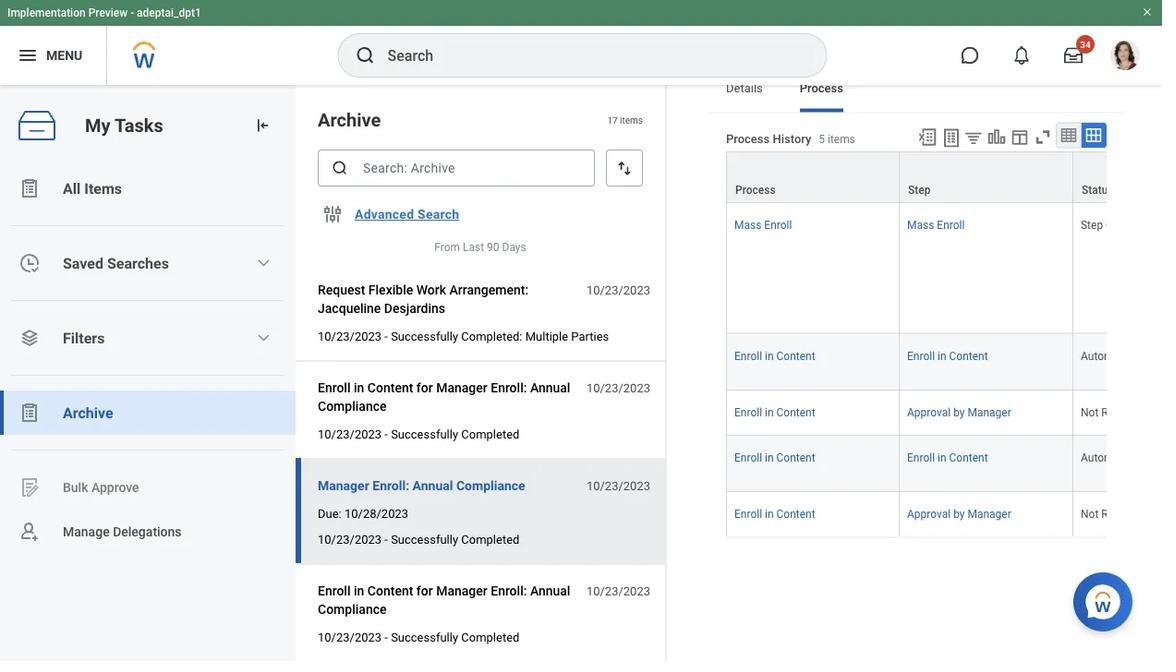 Task type: locate. For each thing, give the bounding box(es) containing it.
mass enroll link down step popup button
[[907, 215, 965, 232]]

step down export to excel image
[[908, 183, 931, 196]]

menu banner
[[0, 0, 1162, 85]]

1 approval by manager from the top
[[907, 406, 1011, 419]]

10/23/2023 - successfully completed: multiple parties
[[318, 329, 609, 343]]

2 not from the top
[[1081, 508, 1099, 520]]

1 vertical spatial automatic
[[1081, 451, 1132, 464]]

bulk approve link
[[0, 466, 296, 510]]

not required for 1st approval by manager link from the top of the page
[[1081, 406, 1145, 419]]

row containing mass enroll
[[726, 203, 1162, 334]]

approval for 2nd approval by manager link
[[907, 508, 951, 520]]

1 vertical spatial automatic comp
[[1081, 451, 1162, 464]]

bulk
[[63, 480, 88, 495]]

successfully for 2nd enroll in content for manager enroll: annual compliance button from the top
[[391, 630, 458, 644]]

saved searches
[[63, 254, 169, 272]]

1 vertical spatial process
[[726, 132, 770, 146]]

not required
[[1081, 406, 1145, 419], [1081, 508, 1145, 520]]

history
[[773, 132, 811, 146]]

enroll
[[764, 219, 792, 232], [937, 219, 965, 232], [734, 349, 762, 362], [907, 349, 935, 362], [318, 380, 351, 395], [734, 406, 762, 419], [734, 451, 762, 464], [907, 451, 935, 464], [734, 508, 762, 520], [318, 583, 351, 599]]

mass enroll
[[734, 219, 792, 232], [907, 219, 965, 232]]

0 vertical spatial annual
[[530, 380, 570, 395]]

0 vertical spatial for
[[416, 380, 433, 395]]

2 by from the top
[[953, 508, 965, 520]]

list
[[0, 166, 296, 554]]

mass
[[734, 219, 761, 232], [907, 219, 934, 232]]

for
[[416, 380, 433, 395], [416, 583, 433, 599]]

2 not required from the top
[[1081, 508, 1145, 520]]

manager inside button
[[318, 478, 369, 493]]

4 successfully from the top
[[391, 630, 458, 644]]

enroll in content for manager enroll: annual compliance
[[318, 380, 570, 414], [318, 583, 570, 617]]

inbox large image
[[1064, 46, 1083, 65]]

by for 1st approval by manager link from the top of the page
[[953, 406, 965, 419]]

1 vertical spatial enroll in content for manager enroll: annual compliance
[[318, 583, 570, 617]]

saved
[[63, 254, 103, 272]]

1 vertical spatial compliance
[[456, 478, 525, 493]]

1 vertical spatial enroll:
[[372, 478, 409, 493]]

1 10/23/2023 - successfully completed from the top
[[318, 427, 519, 441]]

- inside menu banner
[[130, 6, 134, 19]]

1 by from the top
[[953, 406, 965, 419]]

Search Workday  search field
[[387, 35, 788, 76]]

2 vertical spatial process
[[735, 183, 776, 196]]

1 vertical spatial archive
[[63, 404, 113, 422]]

successfully
[[391, 329, 458, 343], [391, 427, 458, 441], [391, 533, 458, 546], [391, 630, 458, 644]]

select to filter grid data image
[[963, 128, 984, 147]]

0 vertical spatial required
[[1101, 406, 1145, 419]]

1 horizontal spatial mass
[[907, 219, 934, 232]]

1 horizontal spatial items
[[828, 133, 855, 146]]

filters button
[[0, 316, 296, 360]]

arrangement:
[[449, 282, 528, 298]]

tasks
[[114, 115, 163, 136]]

automatic
[[1081, 349, 1132, 362], [1081, 451, 1132, 464]]

0 vertical spatial approval by manager link
[[907, 402, 1011, 419]]

successfully for 1st enroll in content for manager enroll: annual compliance button from the top
[[391, 427, 458, 441]]

1 vertical spatial approval by manager
[[907, 508, 1011, 520]]

2 enroll in content for manager enroll: annual compliance button from the top
[[318, 580, 576, 621]]

1 automatic comp from the top
[[1081, 349, 1162, 362]]

2 enroll in content for manager enroll: annual compliance from the top
[[318, 583, 570, 617]]

search
[[418, 207, 459, 222]]

not for 1st approval by manager link from the top of the page
[[1081, 406, 1099, 419]]

due:
[[318, 507, 342, 521]]

mass enroll down "process" column header
[[734, 219, 792, 232]]

2 approval from the top
[[907, 508, 951, 520]]

enroll in content link
[[734, 346, 815, 362], [907, 346, 988, 362], [734, 402, 815, 419], [734, 447, 815, 464], [907, 447, 988, 464], [734, 504, 815, 520]]

clock check image
[[18, 252, 41, 274]]

by
[[953, 406, 965, 419], [953, 508, 965, 520]]

items
[[620, 114, 643, 125], [828, 133, 855, 146]]

manager enroll: annual compliance button
[[318, 475, 533, 497]]

export to excel image
[[917, 127, 938, 147]]

0 vertical spatial enroll:
[[491, 380, 527, 395]]

1 row from the top
[[726, 151, 1162, 204]]

profile logan mcneil image
[[1110, 41, 1140, 74]]

1 vertical spatial annual
[[413, 478, 453, 493]]

0 vertical spatial not required
[[1081, 406, 1145, 419]]

approval by manager
[[907, 406, 1011, 419], [907, 508, 1011, 520]]

comp
[[1134, 349, 1162, 362], [1134, 451, 1162, 464]]

approval
[[907, 406, 951, 419], [907, 508, 951, 520]]

completed:
[[461, 329, 522, 343]]

0 vertical spatial step
[[908, 183, 931, 196]]

0 vertical spatial not
[[1081, 406, 1099, 419]]

process up the 5 at top right
[[800, 81, 843, 95]]

0 vertical spatial comp
[[1134, 349, 1162, 362]]

1 vertical spatial 10/23/2023 - successfully completed
[[318, 533, 519, 546]]

transformation import image
[[253, 116, 272, 135]]

for for 2nd enroll in content for manager enroll: annual compliance button from the top
[[416, 583, 433, 599]]

expand table image
[[1084, 126, 1103, 145]]

0 horizontal spatial mass enroll
[[734, 219, 792, 232]]

toolbar
[[909, 122, 1107, 151]]

0 horizontal spatial items
[[620, 114, 643, 125]]

process
[[800, 81, 843, 95], [726, 132, 770, 146], [735, 183, 776, 196]]

in
[[765, 349, 774, 362], [938, 349, 946, 362], [354, 380, 364, 395], [765, 406, 774, 419], [765, 451, 774, 464], [938, 451, 946, 464], [765, 508, 774, 520], [354, 583, 364, 599]]

0 vertical spatial approval
[[907, 406, 951, 419]]

3 10/23/2023 - successfully completed from the top
[[318, 630, 519, 644]]

0 vertical spatial items
[[620, 114, 643, 125]]

1 vertical spatial step
[[1081, 219, 1103, 232]]

archive right clipboard image
[[63, 404, 113, 422]]

items right 17
[[620, 114, 643, 125]]

34
[[1080, 39, 1091, 50]]

2 vertical spatial 10/23/2023 - successfully completed
[[318, 630, 519, 644]]

desjardins
[[384, 301, 445, 316]]

justify image
[[17, 44, 39, 67]]

mass enroll down step popup button
[[907, 219, 965, 232]]

1 horizontal spatial mass enroll
[[907, 219, 965, 232]]

items inside 'process history 5 items'
[[828, 133, 855, 146]]

0 vertical spatial automatic comp
[[1081, 349, 1162, 362]]

1 vertical spatial enroll in content for manager enroll: annual compliance button
[[318, 580, 576, 621]]

enroll in content for manager enroll: annual compliance button
[[318, 377, 576, 418], [318, 580, 576, 621]]

1 vertical spatial for
[[416, 583, 433, 599]]

0 vertical spatial automatic
[[1081, 349, 1132, 362]]

2 approval by manager link from the top
[[907, 504, 1011, 520]]

multiple
[[525, 329, 568, 343]]

user plus image
[[18, 521, 41, 543]]

0 horizontal spatial archive
[[63, 404, 113, 422]]

bulk approve
[[63, 480, 139, 495]]

menu button
[[0, 26, 106, 85]]

1 vertical spatial not required
[[1081, 508, 1145, 520]]

mass enroll link down "process" column header
[[734, 215, 792, 232]]

step completed
[[1081, 219, 1160, 232]]

click to view/edit grid preferences image
[[1010, 127, 1030, 147]]

0 vertical spatial 10/23/2023 - successfully completed
[[318, 427, 519, 441]]

- for the request flexible work arrangement: jacqueline desjardins 'button'
[[385, 329, 388, 343]]

completed
[[1106, 219, 1160, 232], [461, 427, 519, 441], [461, 533, 519, 546], [461, 630, 519, 644]]

1 vertical spatial not
[[1081, 508, 1099, 520]]

archive up search image
[[318, 109, 381, 131]]

items right the 5 at top right
[[828, 133, 855, 146]]

details
[[726, 81, 763, 95]]

my tasks
[[85, 115, 163, 136]]

1 horizontal spatial step
[[1081, 219, 1103, 232]]

0 vertical spatial compliance
[[318, 399, 387, 414]]

2 mass enroll from the left
[[907, 219, 965, 232]]

1 vertical spatial comp
[[1134, 451, 1162, 464]]

2 10/23/2023 - successfully completed from the top
[[318, 533, 519, 546]]

step button
[[900, 152, 1072, 202]]

expand/collapse chart image
[[987, 127, 1007, 147]]

archive inside item list element
[[318, 109, 381, 131]]

2 vertical spatial compliance
[[318, 602, 387, 617]]

tab list
[[708, 68, 1125, 112]]

approve
[[91, 480, 139, 495]]

1 successfully from the top
[[391, 329, 458, 343]]

enroll:
[[491, 380, 527, 395], [372, 478, 409, 493], [491, 583, 527, 599]]

10/23/2023 - successfully completed
[[318, 427, 519, 441], [318, 533, 519, 546], [318, 630, 519, 644]]

0 vertical spatial enroll in content for manager enroll: annual compliance button
[[318, 377, 576, 418]]

required
[[1101, 406, 1145, 419], [1101, 508, 1145, 520]]

annual for 1st enroll in content for manager enroll: annual compliance button from the top
[[530, 380, 570, 395]]

compliance
[[318, 399, 387, 414], [456, 478, 525, 493], [318, 602, 387, 617]]

2 mass from the left
[[907, 219, 934, 232]]

1 vertical spatial required
[[1101, 508, 1145, 520]]

2 vertical spatial annual
[[530, 583, 570, 599]]

0 vertical spatial approval by manager
[[907, 406, 1011, 419]]

archive button
[[0, 391, 296, 435]]

1 not required from the top
[[1081, 406, 1145, 419]]

manager enroll: annual compliance
[[318, 478, 525, 493]]

1 required from the top
[[1101, 406, 1145, 419]]

2 for from the top
[[416, 583, 433, 599]]

mass enroll link
[[734, 215, 792, 232], [907, 215, 965, 232]]

1 vertical spatial by
[[953, 508, 965, 520]]

not
[[1081, 406, 1099, 419], [1081, 508, 1099, 520]]

content
[[776, 349, 815, 362], [949, 349, 988, 362], [367, 380, 413, 395], [776, 406, 815, 419], [776, 451, 815, 464], [949, 451, 988, 464], [776, 508, 815, 520], [367, 583, 413, 599]]

automatic comp
[[1081, 349, 1162, 362], [1081, 451, 1162, 464]]

1 not from the top
[[1081, 406, 1099, 419]]

1 mass enroll from the left
[[734, 219, 792, 232]]

1 approval from the top
[[907, 406, 951, 419]]

0 vertical spatial archive
[[318, 109, 381, 131]]

1 vertical spatial items
[[828, 133, 855, 146]]

days
[[502, 241, 526, 254]]

10/23/2023 - successfully completed for 1st enroll in content for manager enroll: annual compliance button from the top
[[318, 427, 519, 441]]

0 horizontal spatial mass enroll link
[[734, 215, 792, 232]]

manager
[[436, 380, 487, 395], [968, 406, 1011, 419], [318, 478, 369, 493], [968, 508, 1011, 520], [436, 583, 487, 599]]

process column header
[[726, 151, 900, 204]]

menu
[[46, 48, 82, 63]]

not required for 2nd approval by manager link
[[1081, 508, 1145, 520]]

step
[[908, 183, 931, 196], [1081, 219, 1103, 232]]

mass down "process" column header
[[734, 219, 761, 232]]

approval for 1st approval by manager link from the top of the page
[[907, 406, 951, 419]]

0 horizontal spatial mass
[[734, 219, 761, 232]]

chevron down image
[[256, 331, 271, 345]]

close environment banner image
[[1142, 6, 1153, 18]]

2 row from the top
[[726, 203, 1162, 334]]

2 successfully from the top
[[391, 427, 458, 441]]

flexible
[[368, 282, 413, 298]]

table image
[[1059, 126, 1078, 145]]

clipboard image
[[18, 402, 41, 424]]

10/23/2023
[[586, 283, 650, 297], [318, 329, 382, 343], [586, 381, 650, 395], [318, 427, 382, 441], [586, 479, 650, 493], [318, 533, 382, 546], [586, 584, 650, 598], [318, 630, 382, 644]]

enroll: inside button
[[372, 478, 409, 493]]

0 vertical spatial process
[[800, 81, 843, 95]]

sort image
[[615, 159, 634, 177]]

approval by manager link
[[907, 402, 1011, 419], [907, 504, 1011, 520]]

request flexible work arrangement: jacqueline desjardins button
[[318, 279, 576, 320]]

step inside popup button
[[908, 183, 931, 196]]

0 vertical spatial by
[[953, 406, 965, 419]]

1 for from the top
[[416, 380, 433, 395]]

1 enroll in content for manager enroll: annual compliance from the top
[[318, 380, 570, 414]]

step for step completed
[[1081, 219, 1103, 232]]

mass down step popup button
[[907, 219, 934, 232]]

step column header
[[900, 151, 1073, 204]]

archive
[[318, 109, 381, 131], [63, 404, 113, 422]]

1 horizontal spatial mass enroll link
[[907, 215, 965, 232]]

17 items
[[607, 114, 643, 125]]

1 vertical spatial approval
[[907, 508, 951, 520]]

process left the history
[[726, 132, 770, 146]]

2 vertical spatial enroll:
[[491, 583, 527, 599]]

-
[[130, 6, 134, 19], [385, 329, 388, 343], [385, 427, 388, 441], [385, 533, 388, 546], [385, 630, 388, 644]]

step down status
[[1081, 219, 1103, 232]]

enroll in content
[[734, 349, 815, 362], [907, 349, 988, 362], [734, 406, 815, 419], [734, 451, 815, 464], [907, 451, 988, 464], [734, 508, 815, 520]]

status button
[[1073, 152, 1162, 202]]

process down 'process history 5 items'
[[735, 183, 776, 196]]

1 horizontal spatial archive
[[318, 109, 381, 131]]

annual inside button
[[413, 478, 453, 493]]

row
[[726, 151, 1162, 204], [726, 203, 1162, 334], [726, 334, 1162, 390], [726, 390, 1162, 435], [726, 435, 1162, 492], [726, 492, 1162, 537]]

annual
[[530, 380, 570, 395], [413, 478, 453, 493], [530, 583, 570, 599]]

0 vertical spatial enroll in content for manager enroll: annual compliance
[[318, 380, 570, 414]]

0 horizontal spatial step
[[908, 183, 931, 196]]

request flexible work arrangement: jacqueline desjardins
[[318, 282, 528, 316]]

1 vertical spatial approval by manager link
[[907, 504, 1011, 520]]

enroll in content for manager enroll: annual compliance for 2nd enroll in content for manager enroll: annual compliance button from the top
[[318, 583, 570, 617]]



Task type: describe. For each thing, give the bounding box(es) containing it.
configure image
[[321, 203, 344, 225]]

5 row from the top
[[726, 435, 1162, 492]]

enroll in content for manager enroll: annual compliance for 1st enroll in content for manager enroll: annual compliance button from the top
[[318, 380, 570, 414]]

3 successfully from the top
[[391, 533, 458, 546]]

10/28/2023
[[344, 507, 408, 521]]

implementation preview -   adeptai_dpt1
[[7, 6, 201, 19]]

compliance inside button
[[456, 478, 525, 493]]

from
[[434, 241, 460, 254]]

- for 2nd enroll in content for manager enroll: annual compliance button from the top
[[385, 630, 388, 644]]

1 mass enroll link from the left
[[734, 215, 792, 232]]

parties
[[571, 329, 609, 343]]

all
[[63, 180, 81, 197]]

90
[[487, 241, 499, 254]]

row containing process
[[726, 151, 1162, 204]]

clipboard image
[[18, 177, 41, 200]]

Search: Archive text field
[[318, 150, 595, 187]]

list containing all items
[[0, 166, 296, 554]]

manage
[[63, 524, 110, 540]]

due: 10/28/2023
[[318, 507, 408, 521]]

advanced search
[[355, 207, 459, 222]]

saved searches button
[[0, 241, 296, 285]]

adeptai_dpt1
[[137, 6, 201, 19]]

from last 90 days
[[434, 241, 526, 254]]

jacqueline
[[318, 301, 381, 316]]

search image
[[354, 44, 376, 67]]

2 comp from the top
[[1134, 451, 1162, 464]]

perspective image
[[18, 327, 41, 349]]

process inside popup button
[[735, 183, 776, 196]]

my
[[85, 115, 110, 136]]

fullscreen image
[[1033, 127, 1053, 147]]

item list element
[[296, 85, 667, 661]]

all items
[[63, 180, 122, 197]]

implementation
[[7, 6, 86, 19]]

items
[[84, 180, 122, 197]]

work
[[416, 282, 446, 298]]

1 approval by manager link from the top
[[907, 402, 1011, 419]]

- for 1st enroll in content for manager enroll: annual compliance button from the top
[[385, 427, 388, 441]]

searches
[[107, 254, 169, 272]]

17
[[607, 114, 618, 125]]

notifications large image
[[1012, 46, 1031, 65]]

4 row from the top
[[726, 390, 1162, 435]]

items inside item list element
[[620, 114, 643, 125]]

archive inside archive button
[[63, 404, 113, 422]]

5
[[819, 133, 825, 146]]

2 automatic from the top
[[1081, 451, 1132, 464]]

request
[[318, 282, 365, 298]]

search image
[[331, 159, 349, 177]]

2 mass enroll link from the left
[[907, 215, 965, 232]]

manage delegations
[[63, 524, 182, 540]]

34 button
[[1053, 35, 1095, 76]]

manage delegations link
[[0, 510, 296, 554]]

by for 2nd approval by manager link
[[953, 508, 965, 520]]

1 mass from the left
[[734, 219, 761, 232]]

status
[[1082, 183, 1114, 196]]

step for step
[[908, 183, 931, 196]]

1 automatic from the top
[[1081, 349, 1132, 362]]

export to worksheets image
[[940, 127, 962, 149]]

1 comp from the top
[[1134, 349, 1162, 362]]

process button
[[727, 152, 899, 202]]

compliance for 1st enroll in content for manager enroll: annual compliance button from the top
[[318, 399, 387, 414]]

delegations
[[113, 524, 182, 540]]

preview
[[88, 6, 128, 19]]

enroll: for 1st enroll in content for manager enroll: annual compliance button from the top
[[491, 380, 527, 395]]

2 required from the top
[[1101, 508, 1145, 520]]

last
[[463, 241, 484, 254]]

chevron down image
[[256, 256, 271, 271]]

successfully for the request flexible work arrangement: jacqueline desjardins 'button'
[[391, 329, 458, 343]]

advanced
[[355, 207, 414, 222]]

my tasks element
[[0, 85, 296, 661]]

not for 2nd approval by manager link
[[1081, 508, 1099, 520]]

2 automatic comp from the top
[[1081, 451, 1162, 464]]

tab list containing details
[[708, 68, 1125, 112]]

10/23/2023 - successfully completed for 2nd enroll in content for manager enroll: annual compliance button from the top
[[318, 630, 519, 644]]

advanced search button
[[347, 196, 467, 233]]

process history 5 items
[[726, 132, 855, 146]]

enroll: for 2nd enroll in content for manager enroll: annual compliance button from the top
[[491, 583, 527, 599]]

for for 1st enroll in content for manager enroll: annual compliance button from the top
[[416, 380, 433, 395]]

2 approval by manager from the top
[[907, 508, 1011, 520]]

filters
[[63, 329, 105, 347]]

6 row from the top
[[726, 492, 1162, 537]]

annual for 2nd enroll in content for manager enroll: annual compliance button from the top
[[530, 583, 570, 599]]

compliance for 2nd enroll in content for manager enroll: annual compliance button from the top
[[318, 602, 387, 617]]

3 row from the top
[[726, 334, 1162, 390]]

1 enroll in content for manager enroll: annual compliance button from the top
[[318, 377, 576, 418]]

all items button
[[0, 166, 296, 211]]

rename image
[[18, 477, 41, 499]]



Task type: vqa. For each thing, say whether or not it's contained in the screenshot.


